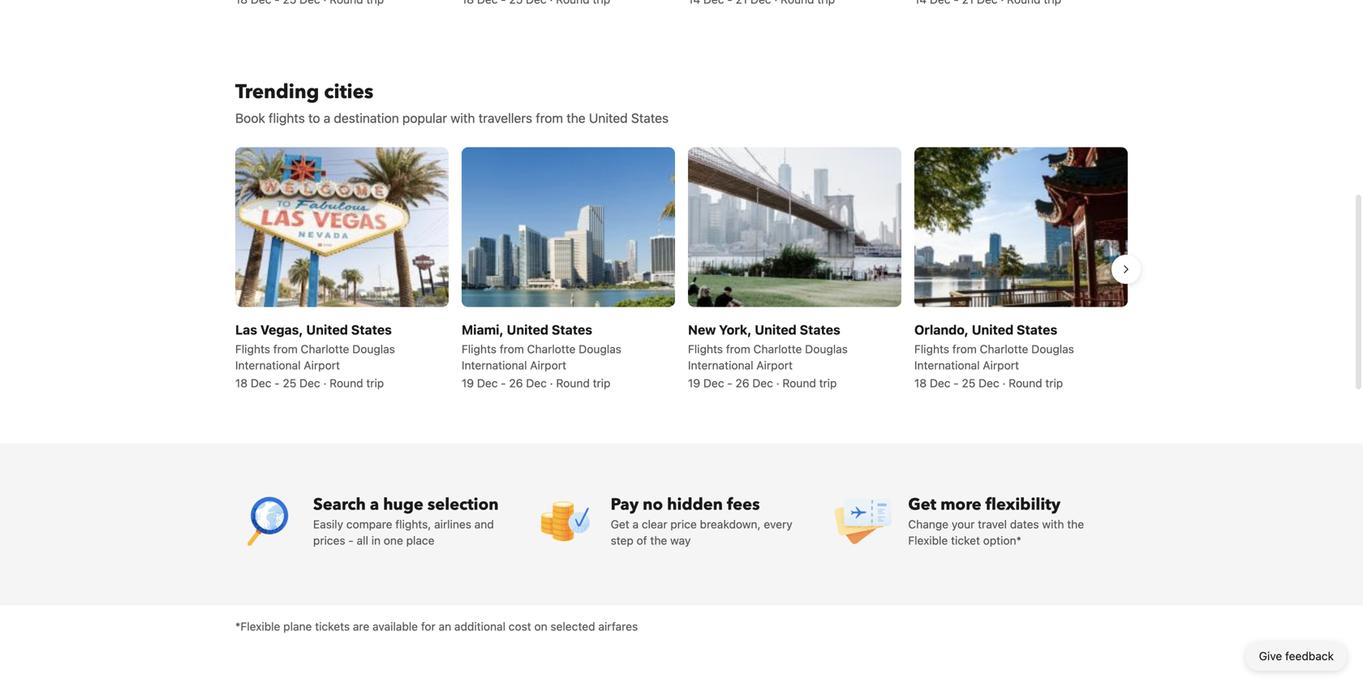 Task type: vqa. For each thing, say whether or not it's contained in the screenshot.
middle the
yes



Task type: locate. For each thing, give the bounding box(es) containing it.
*flexible
[[235, 620, 280, 633]]

1 horizontal spatial a
[[370, 494, 379, 516]]

from down the york,
[[726, 342, 751, 356]]

a
[[324, 110, 331, 126], [370, 494, 379, 516], [633, 518, 639, 531]]

pay no hidden fees get a clear price breakdown, every step of the way
[[611, 494, 793, 547]]

1 international from the left
[[235, 359, 301, 372]]

3 douglas from the left
[[805, 342, 848, 356]]

1 charlotte from the left
[[301, 342, 349, 356]]

*flexible plane tickets are available for an additional cost on selected airfares
[[235, 620, 638, 633]]

search a huge selection easily compare flights, airlines and prices - all in one place
[[313, 494, 499, 547]]

2 25 from the left
[[962, 377, 976, 390]]

18 down "orlando,"
[[915, 377, 927, 390]]

25 inside the las vegas, united states flights from charlotte douglas international airport 18 dec - 25 dec · round trip
[[283, 377, 296, 390]]

get
[[908, 494, 937, 516], [611, 518, 630, 531]]

york,
[[719, 322, 752, 338]]

flights down las
[[235, 342, 270, 356]]

· inside the las vegas, united states flights from charlotte douglas international airport 18 dec - 25 dec · round trip
[[323, 377, 327, 390]]

4 douglas from the left
[[1032, 342, 1074, 356]]

airport inside miami, united states flights from charlotte douglas international airport 19 dec - 26 dec · round trip
[[530, 359, 566, 372]]

douglas
[[352, 342, 395, 356], [579, 342, 622, 356], [805, 342, 848, 356], [1032, 342, 1074, 356]]

a up 'compare'
[[370, 494, 379, 516]]

from down vegas,
[[273, 342, 298, 356]]

tickets
[[315, 620, 350, 633]]

price
[[671, 518, 697, 531]]

a right to
[[324, 110, 331, 126]]

las vegas, united states flights from charlotte douglas international airport 18 dec - 25 dec · round trip
[[235, 322, 395, 390]]

0 horizontal spatial get
[[611, 518, 630, 531]]

flights down "orlando,"
[[915, 342, 950, 356]]

1 flights from the left
[[235, 342, 270, 356]]

4 international from the left
[[915, 359, 980, 372]]

3 round from the left
[[783, 377, 816, 390]]

3 international from the left
[[688, 359, 754, 372]]

flights down new
[[688, 342, 723, 356]]

·
[[323, 377, 327, 390], [550, 377, 553, 390], [776, 377, 780, 390], [1003, 377, 1006, 390]]

get up step
[[611, 518, 630, 531]]

flights inside new york, united states flights from charlotte douglas international airport 19 dec - 26 dec · round trip
[[688, 342, 723, 356]]

0 horizontal spatial 19
[[462, 377, 474, 390]]

international down "orlando,"
[[915, 359, 980, 372]]

united inside new york, united states flights from charlotte douglas international airport 19 dec - 26 dec · round trip
[[755, 322, 797, 338]]

26
[[509, 377, 523, 390], [736, 377, 750, 390]]

trip inside miami, united states flights from charlotte douglas international airport 19 dec - 26 dec · round trip
[[593, 377, 611, 390]]

miami,
[[462, 322, 504, 338]]

orlando,
[[915, 322, 969, 338]]

get inside get more flexibility change your travel dates with the flexible ticket option*
[[908, 494, 937, 516]]

1 vertical spatial the
[[1067, 518, 1084, 531]]

compare
[[346, 518, 392, 531]]

states inside the las vegas, united states flights from charlotte douglas international airport 18 dec - 25 dec · round trip
[[351, 322, 392, 338]]

-
[[275, 377, 280, 390], [501, 377, 506, 390], [727, 377, 733, 390], [954, 377, 959, 390], [348, 534, 354, 547]]

3 airport from the left
[[757, 359, 793, 372]]

1 horizontal spatial 18
[[915, 377, 927, 390]]

2 charlotte from the left
[[527, 342, 576, 356]]

- inside new york, united states flights from charlotte douglas international airport 19 dec - 26 dec · round trip
[[727, 377, 733, 390]]

0 vertical spatial the
[[567, 110, 586, 126]]

fees
[[727, 494, 760, 516]]

1 · from the left
[[323, 377, 327, 390]]

1 vertical spatial a
[[370, 494, 379, 516]]

pay
[[611, 494, 639, 516]]

travel
[[978, 518, 1007, 531]]

1 horizontal spatial 26
[[736, 377, 750, 390]]

26 inside miami, united states flights from charlotte douglas international airport 19 dec - 26 dec · round trip
[[509, 377, 523, 390]]

united inside miami, united states flights from charlotte douglas international airport 19 dec - 26 dec · round trip
[[507, 322, 549, 338]]

are
[[353, 620, 370, 633]]

2 douglas from the left
[[579, 342, 622, 356]]

a for trending
[[324, 110, 331, 126]]

region containing las vegas, united states
[[222, 141, 1141, 398]]

dec
[[251, 377, 271, 390], [300, 377, 320, 390], [477, 377, 498, 390], [526, 377, 547, 390], [704, 377, 724, 390], [753, 377, 773, 390], [930, 377, 951, 390], [979, 377, 1000, 390]]

0 horizontal spatial the
[[567, 110, 586, 126]]

1 horizontal spatial 19
[[688, 377, 700, 390]]

- left the all
[[348, 534, 354, 547]]

in
[[371, 534, 381, 547]]

2 trip from the left
[[593, 377, 611, 390]]

option*
[[983, 534, 1022, 547]]

with inside trending cities book flights to a destination popular with travellers from the united states
[[451, 110, 475, 126]]

19 inside new york, united states flights from charlotte douglas international airport 19 dec - 26 dec · round trip
[[688, 377, 700, 390]]

1 25 from the left
[[283, 377, 296, 390]]

4 · from the left
[[1003, 377, 1006, 390]]

1 horizontal spatial get
[[908, 494, 937, 516]]

- down miami,
[[501, 377, 506, 390]]

2 18 from the left
[[915, 377, 927, 390]]

0 horizontal spatial 25
[[283, 377, 296, 390]]

states
[[631, 110, 669, 126], [351, 322, 392, 338], [552, 322, 592, 338], [800, 322, 841, 338], [1017, 322, 1058, 338]]

3 charlotte from the left
[[754, 342, 802, 356]]

1 26 from the left
[[509, 377, 523, 390]]

flights
[[235, 342, 270, 356], [462, 342, 497, 356], [688, 342, 723, 356], [915, 342, 950, 356]]

- down the york,
[[727, 377, 733, 390]]

26 inside new york, united states flights from charlotte douglas international airport 19 dec - 26 dec · round trip
[[736, 377, 750, 390]]

all
[[357, 534, 368, 547]]

from right travellers
[[536, 110, 563, 126]]

4 airport from the left
[[983, 359, 1019, 372]]

from inside new york, united states flights from charlotte douglas international airport 19 dec - 26 dec · round trip
[[726, 342, 751, 356]]

a inside trending cities book flights to a destination popular with travellers from the united states
[[324, 110, 331, 126]]

1 airport from the left
[[304, 359, 340, 372]]

5 dec from the left
[[704, 377, 724, 390]]

0 vertical spatial a
[[324, 110, 331, 126]]

1 horizontal spatial 25
[[962, 377, 976, 390]]

flights down miami,
[[462, 342, 497, 356]]

2 round from the left
[[556, 377, 590, 390]]

airport inside new york, united states flights from charlotte douglas international airport 19 dec - 26 dec · round trip
[[757, 359, 793, 372]]

19
[[462, 377, 474, 390], [688, 377, 700, 390]]

place
[[406, 534, 435, 547]]

international
[[235, 359, 301, 372], [462, 359, 527, 372], [688, 359, 754, 372], [915, 359, 980, 372]]

way
[[670, 534, 691, 547]]

1 horizontal spatial with
[[1042, 518, 1064, 531]]

dates
[[1010, 518, 1039, 531]]

your
[[952, 518, 975, 531]]

a inside pay no hidden fees get a clear price breakdown, every step of the way
[[633, 518, 639, 531]]

2 horizontal spatial a
[[633, 518, 639, 531]]

breakdown,
[[700, 518, 761, 531]]

1 19 from the left
[[462, 377, 474, 390]]

united inside trending cities book flights to a destination popular with travellers from the united states
[[589, 110, 628, 126]]

18
[[235, 377, 248, 390], [915, 377, 927, 390]]

25 down "orlando,"
[[962, 377, 976, 390]]

the
[[567, 110, 586, 126], [1067, 518, 1084, 531], [650, 534, 667, 547]]

2 · from the left
[[550, 377, 553, 390]]

3 · from the left
[[776, 377, 780, 390]]

1 round from the left
[[330, 377, 363, 390]]

round inside the las vegas, united states flights from charlotte douglas international airport 18 dec - 25 dec · round trip
[[330, 377, 363, 390]]

from down miami,
[[500, 342, 524, 356]]

1 vertical spatial with
[[1042, 518, 1064, 531]]

feedback
[[1286, 650, 1334, 663]]

25
[[283, 377, 296, 390], [962, 377, 976, 390]]

4 flights from the left
[[915, 342, 950, 356]]

25 down vegas,
[[283, 377, 296, 390]]

for
[[421, 620, 436, 633]]

airport inside orlando, united states flights from charlotte douglas international airport 18 dec - 25 dec · round trip
[[983, 359, 1019, 372]]

2 26 from the left
[[736, 377, 750, 390]]

- inside miami, united states flights from charlotte douglas international airport 19 dec - 26 dec · round trip
[[501, 377, 506, 390]]

airfares
[[598, 620, 638, 633]]

- down "orlando,"
[[954, 377, 959, 390]]

3 flights from the left
[[688, 342, 723, 356]]

4 round from the left
[[1009, 377, 1043, 390]]

- down vegas,
[[275, 377, 280, 390]]

19 inside miami, united states flights from charlotte douglas international airport 19 dec - 26 dec · round trip
[[462, 377, 474, 390]]

a for pay
[[633, 518, 639, 531]]

trending
[[235, 79, 319, 105]]

new york, united states image
[[688, 147, 902, 307]]

2 flights from the left
[[462, 342, 497, 356]]

prices
[[313, 534, 345, 547]]

flights inside orlando, united states flights from charlotte douglas international airport 18 dec - 25 dec · round trip
[[915, 342, 950, 356]]

with right popular
[[451, 110, 475, 126]]

2 19 from the left
[[688, 377, 700, 390]]

international inside new york, united states flights from charlotte douglas international airport 19 dec - 26 dec · round trip
[[688, 359, 754, 372]]

travellers
[[479, 110, 532, 126]]

the right 'dates'
[[1067, 518, 1084, 531]]

0 vertical spatial get
[[908, 494, 937, 516]]

0 horizontal spatial with
[[451, 110, 475, 126]]

round
[[330, 377, 363, 390], [556, 377, 590, 390], [783, 377, 816, 390], [1009, 377, 1043, 390]]

3 trip from the left
[[819, 377, 837, 390]]

get up "change"
[[908, 494, 937, 516]]

1 18 from the left
[[235, 377, 248, 390]]

flights,
[[395, 518, 431, 531]]

selected
[[551, 620, 595, 633]]

to
[[308, 110, 320, 126]]

region
[[222, 141, 1141, 398]]

1 douglas from the left
[[352, 342, 395, 356]]

the down clear
[[650, 534, 667, 547]]

from
[[536, 110, 563, 126], [273, 342, 298, 356], [500, 342, 524, 356], [726, 342, 751, 356], [953, 342, 977, 356]]

2 airport from the left
[[530, 359, 566, 372]]

1 horizontal spatial the
[[650, 534, 667, 547]]

flights
[[269, 110, 305, 126]]

international down miami,
[[462, 359, 527, 372]]

douglas inside the las vegas, united states flights from charlotte douglas international airport 18 dec - 25 dec · round trip
[[352, 342, 395, 356]]

4 trip from the left
[[1046, 377, 1063, 390]]

charlotte
[[301, 342, 349, 356], [527, 342, 576, 356], [754, 342, 802, 356], [980, 342, 1029, 356]]

douglas inside miami, united states flights from charlotte douglas international airport 19 dec - 26 dec · round trip
[[579, 342, 622, 356]]

· inside new york, united states flights from charlotte douglas international airport 19 dec - 26 dec · round trip
[[776, 377, 780, 390]]

1 trip from the left
[[366, 377, 384, 390]]

2 horizontal spatial the
[[1067, 518, 1084, 531]]

0 horizontal spatial 18
[[235, 377, 248, 390]]

the right travellers
[[567, 110, 586, 126]]

0 horizontal spatial a
[[324, 110, 331, 126]]

a up of
[[633, 518, 639, 531]]

from down "orlando,"
[[953, 342, 977, 356]]

from inside orlando, united states flights from charlotte douglas international airport 18 dec - 25 dec · round trip
[[953, 342, 977, 356]]

2 vertical spatial the
[[650, 534, 667, 547]]

destination
[[334, 110, 399, 126]]

6 dec from the left
[[753, 377, 773, 390]]

united inside orlando, united states flights from charlotte douglas international airport 18 dec - 25 dec · round trip
[[972, 322, 1014, 338]]

0 horizontal spatial 26
[[509, 377, 523, 390]]

19 down miami,
[[462, 377, 474, 390]]

2 vertical spatial a
[[633, 518, 639, 531]]

charlotte inside miami, united states flights from charlotte douglas international airport 19 dec - 26 dec · round trip
[[527, 342, 576, 356]]

flights inside miami, united states flights from charlotte douglas international airport 19 dec - 26 dec · round trip
[[462, 342, 497, 356]]

united
[[589, 110, 628, 126], [306, 322, 348, 338], [507, 322, 549, 338], [755, 322, 797, 338], [972, 322, 1014, 338]]

2 international from the left
[[462, 359, 527, 372]]

clear
[[642, 518, 668, 531]]

airport
[[304, 359, 340, 372], [530, 359, 566, 372], [757, 359, 793, 372], [983, 359, 1019, 372]]

2 dec from the left
[[300, 377, 320, 390]]

· inside orlando, united states flights from charlotte douglas international airport 18 dec - 25 dec · round trip
[[1003, 377, 1006, 390]]

international down vegas,
[[235, 359, 301, 372]]

19 down new
[[688, 377, 700, 390]]

new york, united states flights from charlotte douglas international airport 19 dec - 26 dec · round trip
[[688, 322, 848, 390]]

trip
[[366, 377, 384, 390], [593, 377, 611, 390], [819, 377, 837, 390], [1046, 377, 1063, 390]]

4 charlotte from the left
[[980, 342, 1029, 356]]

18 inside the las vegas, united states flights from charlotte douglas international airport 18 dec - 25 dec · round trip
[[235, 377, 248, 390]]

change
[[908, 518, 949, 531]]

douglas inside orlando, united states flights from charlotte douglas international airport 18 dec - 25 dec · round trip
[[1032, 342, 1074, 356]]

international inside miami, united states flights from charlotte douglas international airport 19 dec - 26 dec · round trip
[[462, 359, 527, 372]]

with right 'dates'
[[1042, 518, 1064, 531]]

international down the york,
[[688, 359, 754, 372]]

with
[[451, 110, 475, 126], [1042, 518, 1064, 531]]

give feedback button
[[1246, 642, 1347, 671]]

1 vertical spatial get
[[611, 518, 630, 531]]

airlines
[[434, 518, 471, 531]]

0 vertical spatial with
[[451, 110, 475, 126]]

round inside new york, united states flights from charlotte douglas international airport 19 dec - 26 dec · round trip
[[783, 377, 816, 390]]

18 down las
[[235, 377, 248, 390]]

8 dec from the left
[[979, 377, 1000, 390]]



Task type: describe. For each thing, give the bounding box(es) containing it.
every
[[764, 518, 793, 531]]

easily
[[313, 518, 343, 531]]

the inside get more flexibility change your travel dates with the flexible ticket option*
[[1067, 518, 1084, 531]]

more
[[941, 494, 982, 516]]

hidden
[[667, 494, 723, 516]]

states inside miami, united states flights from charlotte douglas international airport 19 dec - 26 dec · round trip
[[552, 322, 592, 338]]

give feedback
[[1259, 650, 1334, 663]]

flexible
[[908, 534, 948, 547]]

miami, united states image
[[462, 147, 675, 307]]

orlando, united states flights from charlotte douglas international airport 18 dec - 25 dec · round trip
[[915, 322, 1074, 390]]

an
[[439, 620, 451, 633]]

charlotte inside the las vegas, united states flights from charlotte douglas international airport 18 dec - 25 dec · round trip
[[301, 342, 349, 356]]

- inside the las vegas, united states flights from charlotte douglas international airport 18 dec - 25 dec · round trip
[[275, 377, 280, 390]]

charlotte inside new york, united states flights from charlotte douglas international airport 19 dec - 26 dec · round trip
[[754, 342, 802, 356]]

ticket
[[951, 534, 980, 547]]

international inside orlando, united states flights from charlotte douglas international airport 18 dec - 25 dec · round trip
[[915, 359, 980, 372]]

round inside miami, united states flights from charlotte douglas international airport 19 dec - 26 dec · round trip
[[556, 377, 590, 390]]

and
[[475, 518, 494, 531]]

one
[[384, 534, 403, 547]]

the inside trending cities book flights to a destination popular with travellers from the united states
[[567, 110, 586, 126]]

douglas inside new york, united states flights from charlotte douglas international airport 19 dec - 26 dec · round trip
[[805, 342, 848, 356]]

vegas,
[[260, 322, 303, 338]]

cost
[[509, 620, 531, 633]]

1 dec from the left
[[251, 377, 271, 390]]

flights inside the las vegas, united states flights from charlotte douglas international airport 18 dec - 25 dec · round trip
[[235, 342, 270, 356]]

trip inside the las vegas, united states flights from charlotte douglas international airport 18 dec - 25 dec · round trip
[[366, 377, 384, 390]]

trending cities book flights to a destination popular with travellers from the united states
[[235, 79, 669, 126]]

popular
[[402, 110, 447, 126]]

get more flexibility change your travel dates with the flexible ticket option*
[[908, 494, 1084, 547]]

4 dec from the left
[[526, 377, 547, 390]]

with inside get more flexibility change your travel dates with the flexible ticket option*
[[1042, 518, 1064, 531]]

additional
[[454, 620, 506, 633]]

selection
[[428, 494, 499, 516]]

the inside pay no hidden fees get a clear price breakdown, every step of the way
[[650, 534, 667, 547]]

step
[[611, 534, 634, 547]]

from inside the las vegas, united states flights from charlotte douglas international airport 18 dec - 25 dec · round trip
[[273, 342, 298, 356]]

· inside miami, united states flights from charlotte douglas international airport 19 dec - 26 dec · round trip
[[550, 377, 553, 390]]

charlotte inside orlando, united states flights from charlotte douglas international airport 18 dec - 25 dec · round trip
[[980, 342, 1029, 356]]

international inside the las vegas, united states flights from charlotte douglas international airport 18 dec - 25 dec · round trip
[[235, 359, 301, 372]]

trip inside new york, united states flights from charlotte douglas international airport 19 dec - 26 dec · round trip
[[819, 377, 837, 390]]

from inside trending cities book flights to a destination popular with travellers from the united states
[[536, 110, 563, 126]]

from inside miami, united states flights from charlotte douglas international airport 19 dec - 26 dec · round trip
[[500, 342, 524, 356]]

7 dec from the left
[[930, 377, 951, 390]]

book
[[235, 110, 265, 126]]

of
[[637, 534, 647, 547]]

las
[[235, 322, 257, 338]]

- inside orlando, united states flights from charlotte douglas international airport 18 dec - 25 dec · round trip
[[954, 377, 959, 390]]

on
[[534, 620, 548, 633]]

25 inside orlando, united states flights from charlotte douglas international airport 18 dec - 25 dec · round trip
[[962, 377, 976, 390]]

states inside orlando, united states flights from charlotte douglas international airport 18 dec - 25 dec · round trip
[[1017, 322, 1058, 338]]

new
[[688, 322, 716, 338]]

a inside search a huge selection easily compare flights, airlines and prices - all in one place
[[370, 494, 379, 516]]

las vegas, united states image
[[235, 147, 449, 307]]

available
[[373, 620, 418, 633]]

get inside pay no hidden fees get a clear price breakdown, every step of the way
[[611, 518, 630, 531]]

miami, united states flights from charlotte douglas international airport 19 dec - 26 dec · round trip
[[462, 322, 622, 390]]

huge
[[383, 494, 424, 516]]

trip inside orlando, united states flights from charlotte douglas international airport 18 dec - 25 dec · round trip
[[1046, 377, 1063, 390]]

give
[[1259, 650, 1283, 663]]

- inside search a huge selection easily compare flights, airlines and prices - all in one place
[[348, 534, 354, 547]]

cities
[[324, 79, 374, 105]]

search
[[313, 494, 366, 516]]

18 inside orlando, united states flights from charlotte douglas international airport 18 dec - 25 dec · round trip
[[915, 377, 927, 390]]

orlando, united states image
[[915, 147, 1128, 307]]

states inside new york, united states flights from charlotte douglas international airport 19 dec - 26 dec · round trip
[[800, 322, 841, 338]]

states inside trending cities book flights to a destination popular with travellers from the united states
[[631, 110, 669, 126]]

round inside orlando, united states flights from charlotte douglas international airport 18 dec - 25 dec · round trip
[[1009, 377, 1043, 390]]

united inside the las vegas, united states flights from charlotte douglas international airport 18 dec - 25 dec · round trip
[[306, 322, 348, 338]]

3 dec from the left
[[477, 377, 498, 390]]

no
[[643, 494, 663, 516]]

flexibility
[[986, 494, 1061, 516]]

plane
[[283, 620, 312, 633]]

airport inside the las vegas, united states flights from charlotte douglas international airport 18 dec - 25 dec · round trip
[[304, 359, 340, 372]]



